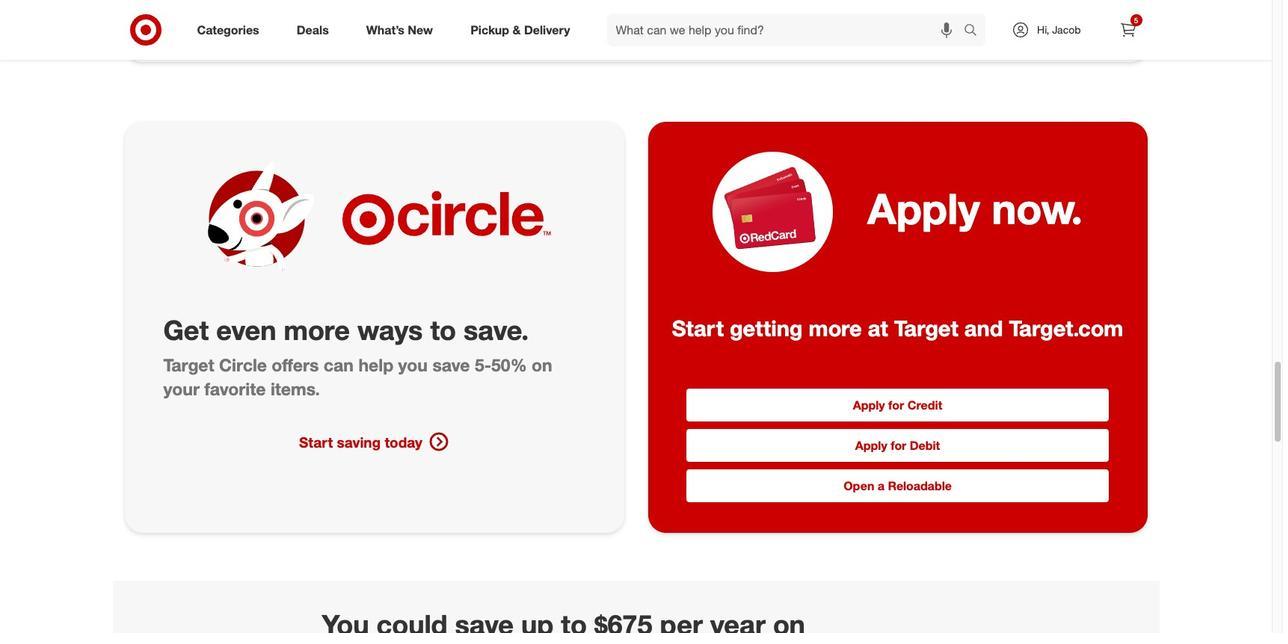 Task type: describe. For each thing, give the bounding box(es) containing it.
credit
[[908, 398, 943, 413]]

apply for debit
[[855, 439, 940, 454]]

apply now.
[[868, 183, 1083, 234]]

target inside target circle offers can help you save 5-50% on your favorite items.
[[163, 354, 214, 375]]

and
[[965, 315, 1003, 342]]

&
[[513, 22, 521, 37]]

open
[[844, 479, 875, 494]]

reloadable
[[888, 479, 952, 494]]

items.
[[271, 379, 320, 400]]

pickup & delivery
[[471, 22, 570, 37]]

start for start getting more at target and target.com
[[672, 315, 724, 342]]

target.com
[[1009, 315, 1124, 342]]

5
[[1134, 16, 1139, 25]]

redcards image
[[724, 159, 822, 256]]

5 link
[[1112, 13, 1145, 46]]

hi, jacob
[[1037, 23, 1081, 36]]

now.
[[992, 183, 1083, 234]]

favorite
[[204, 379, 266, 400]]

apply for credit
[[853, 398, 943, 413]]

your
[[163, 379, 200, 400]]

you
[[398, 354, 428, 375]]

offers
[[272, 354, 319, 375]]

start saving today
[[299, 434, 423, 451]]

pickup & delivery link
[[458, 13, 589, 46]]

what's new link
[[354, 13, 452, 46]]

apply for apply for debit
[[855, 439, 888, 454]]

circle logo image
[[343, 151, 552, 286]]

open a reloadable link
[[687, 470, 1109, 503]]

help
[[359, 354, 394, 375]]

circle
[[219, 354, 267, 375]]

open a reloadable
[[844, 479, 952, 494]]

hi,
[[1037, 23, 1050, 36]]

getting
[[730, 315, 803, 342]]

more for ways
[[284, 314, 350, 346]]

save
[[433, 354, 470, 375]]



Task type: vqa. For each thing, say whether or not it's contained in the screenshot.
the Shipping & Returns dropdown button
no



Task type: locate. For each thing, give the bounding box(es) containing it.
apply for apply for credit
[[853, 398, 885, 413]]

1 horizontal spatial target
[[894, 315, 959, 342]]

debit
[[910, 439, 940, 454]]

even
[[216, 314, 276, 346]]

1 vertical spatial apply
[[853, 398, 885, 413]]

1 vertical spatial for
[[891, 439, 907, 454]]

deals
[[297, 22, 329, 37]]

more left at
[[809, 315, 862, 342]]

5-
[[475, 354, 491, 375]]

for for credit
[[889, 398, 904, 413]]

to
[[430, 314, 456, 346]]

start getting more at target and target.com
[[672, 315, 1124, 342]]

2 vertical spatial apply
[[855, 439, 888, 454]]

apply for credit link
[[687, 389, 1109, 422]]

start left saving
[[299, 434, 333, 451]]

1 horizontal spatial more
[[809, 315, 862, 342]]

start left getting
[[672, 315, 724, 342]]

0 vertical spatial target
[[894, 315, 959, 342]]

search
[[957, 24, 993, 39]]

0 horizontal spatial more
[[284, 314, 350, 346]]

get
[[163, 314, 209, 346]]

1 horizontal spatial start
[[672, 315, 724, 342]]

target right at
[[894, 315, 959, 342]]

50%
[[491, 354, 527, 375]]

1 vertical spatial target
[[163, 354, 214, 375]]

0 horizontal spatial target
[[163, 354, 214, 375]]

get even more ways to save.
[[163, 314, 529, 346]]

deals link
[[284, 13, 348, 46]]

0 vertical spatial start
[[672, 315, 724, 342]]

What can we help you find? suggestions appear below search field
[[607, 13, 968, 46]]

categories
[[197, 22, 259, 37]]

save.
[[464, 314, 529, 346]]

for
[[889, 398, 904, 413], [891, 439, 907, 454]]

more
[[284, 314, 350, 346], [809, 315, 862, 342]]

more for at
[[809, 315, 862, 342]]

target circle offers can help you save 5-50% on your favorite items.
[[163, 354, 552, 400]]

new
[[408, 22, 433, 37]]

circle bullseye dog image
[[197, 159, 317, 279]]

apply for debit link
[[687, 430, 1109, 463]]

on
[[532, 354, 552, 375]]

for left credit
[[889, 398, 904, 413]]

1 vertical spatial start
[[299, 434, 333, 451]]

apply for apply now.
[[868, 183, 980, 234]]

ways
[[357, 314, 423, 346]]

can
[[324, 354, 354, 375]]

target
[[894, 315, 959, 342], [163, 354, 214, 375]]

0 horizontal spatial start
[[299, 434, 333, 451]]

what's new
[[366, 22, 433, 37]]

0 vertical spatial for
[[889, 398, 904, 413]]

today
[[385, 434, 423, 451]]

for for debit
[[891, 439, 907, 454]]

apply
[[868, 183, 980, 234], [853, 398, 885, 413], [855, 439, 888, 454]]

saving
[[337, 434, 381, 451]]

start
[[672, 315, 724, 342], [299, 434, 333, 451]]

jacob
[[1052, 23, 1081, 36]]

at
[[868, 315, 888, 342]]

what's
[[366, 22, 405, 37]]

target up your
[[163, 354, 214, 375]]

pickup
[[471, 22, 509, 37]]

start saving today link
[[139, 432, 609, 453]]

categories link
[[184, 13, 278, 46]]

search button
[[957, 13, 993, 49]]

delivery
[[524, 22, 570, 37]]

0 vertical spatial apply
[[868, 183, 980, 234]]

for left debit
[[891, 439, 907, 454]]

a
[[878, 479, 885, 494]]

redcard debit graphic image
[[935, 0, 1112, 38]]

more up offers
[[284, 314, 350, 346]]

start for start saving today
[[299, 434, 333, 451]]



